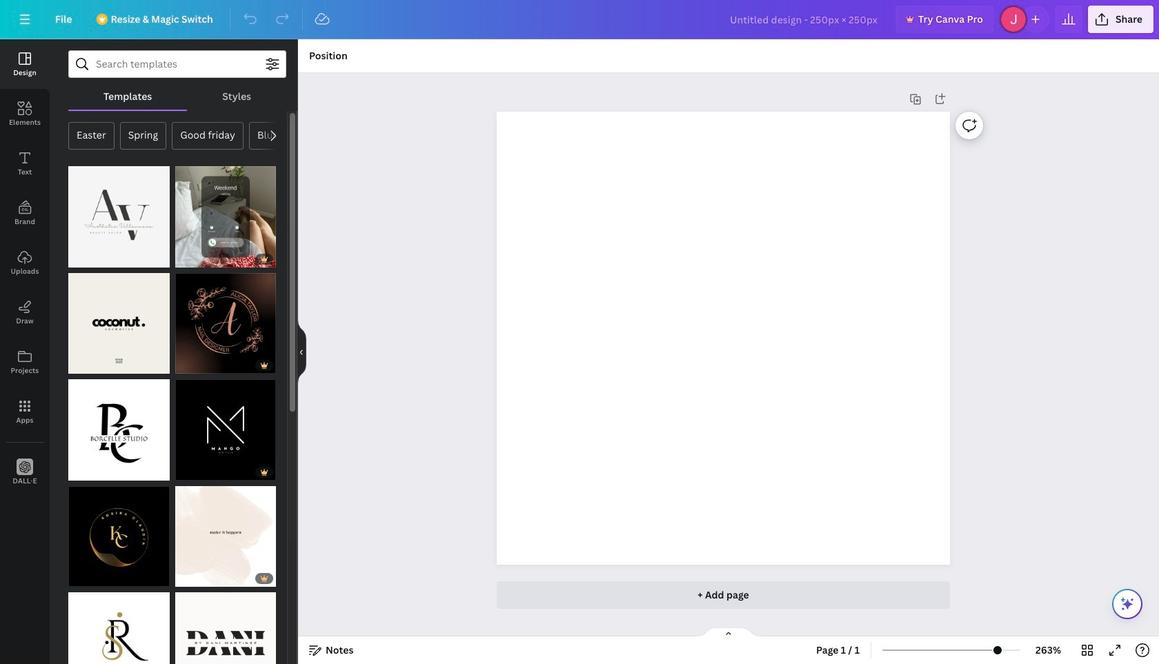 Task type: locate. For each thing, give the bounding box(es) containing it.
side panel tab list
[[0, 39, 50, 497]]

rose gold elegant monogram floral circular logo group
[[175, 265, 276, 374]]

neutral minimal simple elegant quote instagram post image
[[175, 486, 276, 587]]

hide image
[[297, 319, 306, 385]]

black and white aesthetic minimalist modern simple typography coconut cosmetics logo image
[[68, 273, 169, 374]]

main menu bar
[[0, 0, 1159, 39]]

canva assistant image
[[1119, 596, 1136, 613]]

black white elegant monogram initial name logo image
[[68, 379, 169, 481]]

black white elegant monogram initial name logo group
[[68, 371, 169, 481]]

Zoom button
[[1026, 640, 1071, 662]]

neutral minimal simple elegant quote instagram post group
[[175, 478, 276, 587]]

weekend calling ui instagram post image
[[175, 166, 276, 267]]

ivory black luxury minimalist personal name logo group
[[175, 584, 276, 664]]

black & white minimalist aesthetic initials font logo group
[[68, 158, 169, 267]]



Task type: describe. For each thing, give the bounding box(es) containing it.
white and black modern abstract beauty logo image
[[68, 593, 169, 664]]

show pages image
[[695, 627, 762, 638]]

black & white minimalist aesthetic initials font logo image
[[68, 166, 169, 267]]

Design title text field
[[719, 6, 890, 33]]

white black m letter design business identity for digital design company logo image
[[175, 379, 276, 481]]

Search templates search field
[[96, 51, 259, 77]]

white black m letter design business identity for digital design company logo group
[[175, 371, 276, 481]]

gold luxury initial circle logo group
[[68, 478, 169, 587]]

black and white aesthetic minimalist modern simple typography coconut cosmetics logo group
[[68, 265, 169, 374]]

gold luxury initial circle logo image
[[68, 486, 169, 587]]

weekend calling ui instagram post group
[[175, 158, 276, 267]]

white and black modern abstract beauty logo group
[[68, 584, 169, 664]]



Task type: vqa. For each thing, say whether or not it's contained in the screenshot.
Black White Elegant Monogram Initial Name Logo
yes



